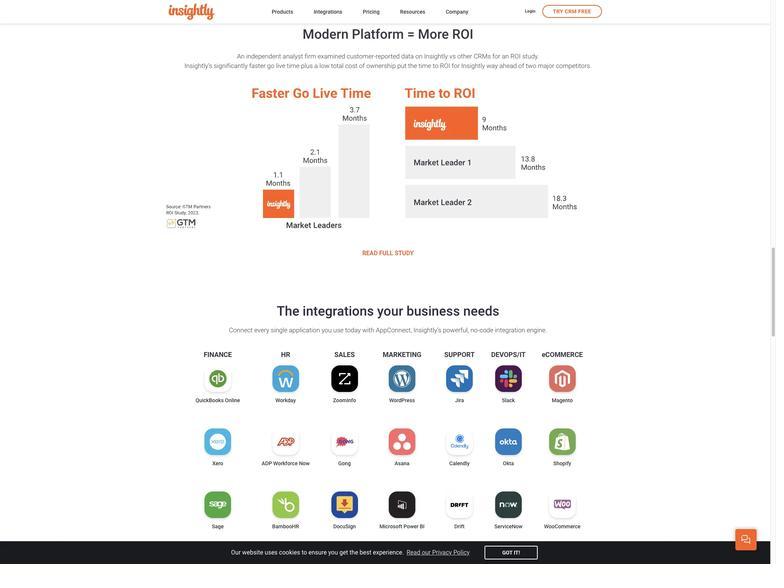 Task type: locate. For each thing, give the bounding box(es) containing it.
calendly
[[450, 461, 470, 467]]

an independent analyst firm examined customer-reported data on insightly vs other crms for an roi study. insightly's significantly faster go live time plus a low total cost of ownership put the time to roi for insightly way ahead of two major competitors.
[[185, 53, 592, 70]]

asana
[[395, 461, 410, 467]]

roi
[[453, 27, 474, 42], [511, 53, 521, 60], [440, 62, 451, 70]]

read our privacy policy button
[[406, 548, 471, 559]]

for left the an on the right top
[[493, 53, 501, 60]]

analyst
[[283, 53, 303, 60]]

1 horizontal spatial roi
[[453, 27, 474, 42]]

powerful,
[[443, 327, 469, 334]]

adp
[[262, 461, 272, 467]]

1 horizontal spatial time
[[419, 62, 432, 70]]

0 vertical spatial to
[[433, 62, 439, 70]]

1 horizontal spatial insightly
[[462, 62, 485, 70]]

go
[[267, 62, 275, 70]]

best
[[360, 550, 372, 557]]

shopify
[[554, 461, 572, 467]]

of down customer-
[[359, 62, 365, 70]]

an
[[502, 53, 509, 60]]

the
[[408, 62, 417, 70], [350, 550, 358, 557]]

insightly's down business
[[414, 327, 442, 334]]

of left two
[[519, 62, 525, 70]]

0 horizontal spatial insightly's
[[185, 62, 212, 70]]

1 vertical spatial the
[[350, 550, 358, 557]]

needs
[[464, 304, 500, 320]]

reported
[[376, 53, 400, 60]]

2 horizontal spatial roi
[[511, 53, 521, 60]]

with
[[363, 327, 375, 334]]

roi right the an on the right top
[[511, 53, 521, 60]]

our
[[231, 550, 241, 557]]

the
[[277, 304, 300, 320]]

put
[[398, 62, 407, 70]]

time down on on the top right of the page
[[419, 62, 432, 70]]

resources link
[[401, 7, 426, 17]]

1 horizontal spatial insightly's
[[414, 327, 442, 334]]

servicenow
[[495, 524, 523, 530]]

0 vertical spatial you
[[322, 327, 332, 334]]

study.
[[523, 53, 540, 60]]

read
[[363, 250, 378, 257]]

adp workforce now
[[262, 461, 310, 467]]

quickbooks online
[[196, 398, 240, 404]]

insightly left vs
[[425, 53, 448, 60]]

0 vertical spatial insightly's
[[185, 62, 212, 70]]

wordpress
[[390, 398, 415, 404]]

try crm free link
[[543, 5, 602, 18]]

products
[[272, 9, 293, 15]]

two
[[526, 62, 537, 70]]

our website uses cookies to ensure you get the best experience. read our privacy policy
[[231, 550, 470, 557]]

to left ensure
[[302, 550, 307, 557]]

online
[[225, 398, 240, 404]]

0 vertical spatial the
[[408, 62, 417, 70]]

1 horizontal spatial for
[[493, 53, 501, 60]]

gong
[[339, 461, 351, 467]]

got it! button
[[485, 547, 538, 560]]

finance
[[204, 351, 232, 359]]

insightly's
[[185, 62, 212, 70], [414, 327, 442, 334]]

you left get
[[329, 550, 338, 557]]

way
[[487, 62, 498, 70]]

0 horizontal spatial the
[[350, 550, 358, 557]]

magento
[[552, 398, 573, 404]]

okta
[[503, 461, 514, 467]]

0 vertical spatial roi
[[453, 27, 474, 42]]

1 vertical spatial to
[[302, 550, 307, 557]]

ecommerce
[[542, 351, 583, 359]]

0 horizontal spatial of
[[359, 62, 365, 70]]

single
[[271, 327, 288, 334]]

application
[[289, 327, 320, 334]]

roi down vs
[[440, 62, 451, 70]]

slack
[[502, 398, 515, 404]]

the inside an independent analyst firm examined customer-reported data on insightly vs other crms for an roi study. insightly's significantly faster go live time plus a low total cost of ownership put the time to roi for insightly way ahead of two major competitors.
[[408, 62, 417, 70]]

0 horizontal spatial insightly
[[425, 53, 448, 60]]

integration
[[495, 327, 526, 334]]

1 vertical spatial you
[[329, 550, 338, 557]]

microsoft
[[380, 524, 403, 530]]

insightly down other
[[462, 62, 485, 70]]

integrations
[[303, 304, 374, 320]]

devops/it
[[492, 351, 526, 359]]

you left the use
[[322, 327, 332, 334]]

for
[[493, 53, 501, 60], [452, 62, 460, 70]]

0 horizontal spatial time
[[287, 62, 300, 70]]

of
[[359, 62, 365, 70], [519, 62, 525, 70]]

zoominfo
[[333, 398, 356, 404]]

ownership
[[367, 62, 396, 70]]

insightly's left significantly
[[185, 62, 212, 70]]

0 vertical spatial for
[[493, 53, 501, 60]]

roi up other
[[453, 27, 474, 42]]

data
[[402, 53, 414, 60]]

website
[[242, 550, 263, 557]]

the right get
[[350, 550, 358, 557]]

the right put
[[408, 62, 417, 70]]

code
[[480, 327, 494, 334]]

drift
[[455, 524, 465, 530]]

login
[[525, 9, 536, 14]]

live
[[276, 62, 286, 70]]

resources
[[401, 9, 426, 15]]

time down "analyst" on the top left
[[287, 62, 300, 70]]

0 horizontal spatial to
[[302, 550, 307, 557]]

for down vs
[[452, 62, 460, 70]]

you inside cookieconsent dialog
[[329, 550, 338, 557]]

1 vertical spatial for
[[452, 62, 460, 70]]

1 horizontal spatial of
[[519, 62, 525, 70]]

read full study link
[[363, 248, 414, 260]]

1 horizontal spatial to
[[433, 62, 439, 70]]

1 horizontal spatial the
[[408, 62, 417, 70]]

2 vertical spatial roi
[[440, 62, 451, 70]]

try crm free button
[[543, 5, 602, 18]]

got it!
[[503, 550, 521, 557]]

customer-
[[347, 53, 376, 60]]

cookieconsent dialog
[[0, 542, 771, 565]]

products link
[[272, 7, 293, 17]]

every
[[254, 327, 269, 334]]

you
[[322, 327, 332, 334], [329, 550, 338, 557]]

read
[[407, 550, 421, 557]]

to down more
[[433, 62, 439, 70]]

to inside cookieconsent dialog
[[302, 550, 307, 557]]



Task type: vqa. For each thing, say whether or not it's contained in the screenshot.
"with"
yes



Task type: describe. For each thing, give the bounding box(es) containing it.
0 vertical spatial insightly
[[425, 53, 448, 60]]

pricing
[[363, 9, 380, 15]]

1 vertical spatial insightly's
[[414, 327, 442, 334]]

company
[[446, 9, 469, 15]]

today
[[345, 327, 361, 334]]

study
[[395, 250, 414, 257]]

to inside an independent analyst firm examined customer-reported data on insightly vs other crms for an roi study. insightly's significantly faster go live time plus a low total cost of ownership put the time to roi for insightly way ahead of two major competitors.
[[433, 62, 439, 70]]

login link
[[525, 8, 536, 15]]

full
[[380, 250, 394, 257]]

0 horizontal spatial for
[[452, 62, 460, 70]]

1 vertical spatial insightly
[[462, 62, 485, 70]]

an
[[237, 53, 245, 60]]

now
[[299, 461, 310, 467]]

1 vertical spatial roi
[[511, 53, 521, 60]]

support
[[445, 351, 475, 359]]

competitors.
[[556, 62, 592, 70]]

integrations link
[[314, 7, 343, 17]]

1 time from the left
[[287, 62, 300, 70]]

your
[[378, 304, 404, 320]]

try
[[553, 8, 564, 14]]

get
[[340, 550, 348, 557]]

our
[[422, 550, 431, 557]]

experience.
[[373, 550, 404, 557]]

connect
[[229, 327, 253, 334]]

company link
[[446, 7, 469, 17]]

2 of from the left
[[519, 62, 525, 70]]

sage
[[212, 524, 224, 530]]

2 time from the left
[[419, 62, 432, 70]]

significantly
[[214, 62, 248, 70]]

business
[[407, 304, 460, 320]]

microsoft power bi
[[380, 524, 425, 530]]

xero
[[213, 461, 223, 467]]

got
[[503, 550, 513, 557]]

woocommerce
[[545, 524, 581, 530]]

insightly's inside an independent analyst firm examined customer-reported data on insightly vs other crms for an roi study. insightly's significantly faster go live time plus a low total cost of ownership put the time to roi for insightly way ahead of two major competitors.
[[185, 62, 212, 70]]

integrations
[[314, 9, 343, 15]]

it!
[[514, 550, 521, 557]]

examined
[[318, 53, 346, 60]]

connect every single application you use today with appconnect, insightly's powerful, no-code integration engine.
[[229, 327, 548, 334]]

a
[[315, 62, 318, 70]]

modern platform = more roi
[[303, 27, 474, 42]]

modern
[[303, 27, 349, 42]]

bi
[[420, 524, 425, 530]]

use
[[334, 327, 344, 334]]

appconnect,
[[376, 327, 412, 334]]

on
[[416, 53, 423, 60]]

privacy
[[433, 550, 452, 557]]

plus
[[301, 62, 313, 70]]

low
[[320, 62, 330, 70]]

ahead
[[500, 62, 517, 70]]

total
[[331, 62, 344, 70]]

0 horizontal spatial roi
[[440, 62, 451, 70]]

faster
[[249, 62, 266, 70]]

read full study
[[363, 250, 414, 257]]

firm
[[305, 53, 316, 60]]

independent
[[246, 53, 281, 60]]

roi study image
[[160, 82, 617, 233]]

cookies
[[279, 550, 300, 557]]

the integrations your business needs
[[277, 304, 500, 320]]

jira
[[455, 398, 464, 404]]

cost
[[345, 62, 358, 70]]

=
[[408, 27, 415, 42]]

bamboohr
[[272, 524, 299, 530]]

no-
[[471, 327, 480, 334]]

more
[[418, 27, 449, 42]]

uses
[[265, 550, 278, 557]]

the inside cookieconsent dialog
[[350, 550, 358, 557]]

sales
[[335, 351, 355, 359]]

crm
[[565, 8, 577, 14]]

pricing link
[[363, 7, 380, 17]]

ensure
[[309, 550, 327, 557]]

try crm free
[[553, 8, 592, 14]]

insightly logo image
[[169, 4, 214, 20]]

1 of from the left
[[359, 62, 365, 70]]

platform
[[352, 27, 404, 42]]

marketing
[[383, 351, 422, 359]]

insightly logo link
[[169, 4, 260, 20]]

vs
[[450, 53, 456, 60]]

policy
[[454, 550, 470, 557]]



